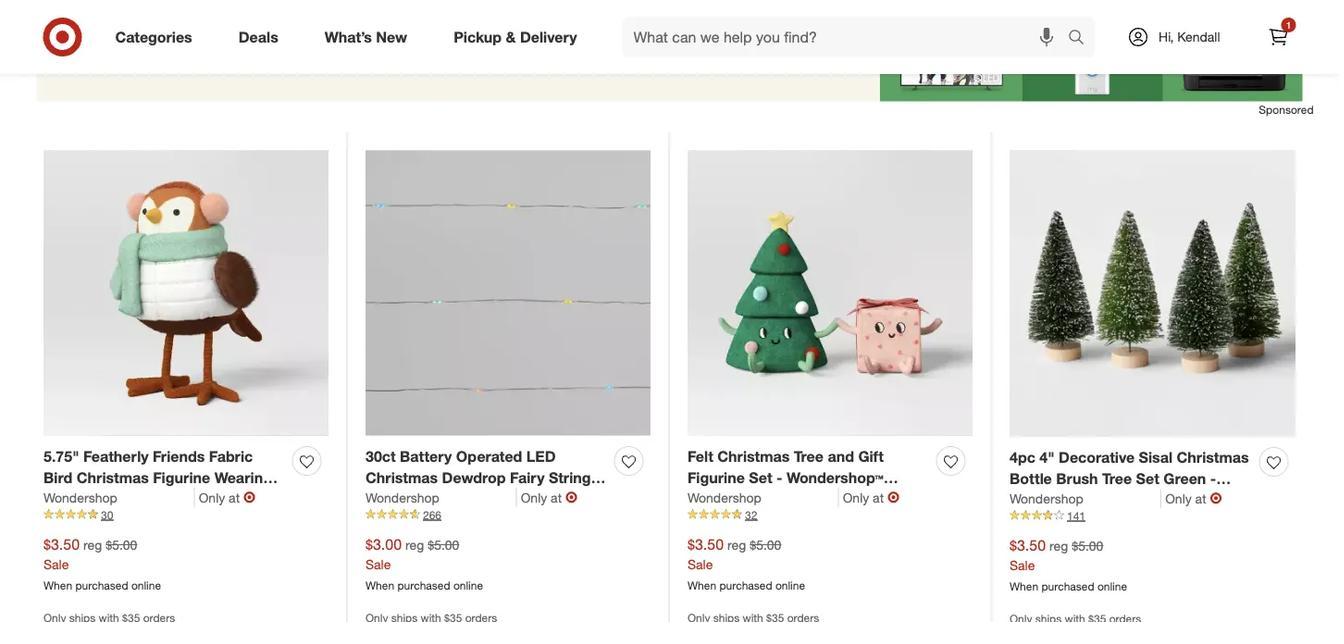 Task type: describe. For each thing, give the bounding box(es) containing it.
search
[[1060, 30, 1104, 48]]

$3.00
[[366, 535, 402, 553]]

30ct
[[366, 447, 396, 465]]

featherly
[[83, 447, 149, 465]]

reg for 5.75" featherly friends fabric bird christmas figurine wearing white vest and green scarf - wondershop™ brown
[[83, 537, 102, 553]]

friends
[[153, 447, 205, 465]]

only for sisal
[[1166, 490, 1192, 506]]

only for and
[[843, 489, 869, 505]]

¬ for felt christmas tree and gift figurine set - wondershop™ green/pink
[[888, 488, 900, 506]]

when for 4pc 4" decorative sisal christmas bottle brush tree set green - wondershop™
[[1010, 579, 1039, 593]]

green inside 5.75" featherly friends fabric bird christmas figurine wearing white vest and green scarf - wondershop™ brown
[[152, 490, 195, 508]]

¬ for 30ct battery operated led christmas dewdrop fairy string lights multicolor with silver wire - wondershop™
[[566, 488, 578, 506]]

$3.50 for 4pc 4" decorative sisal christmas bottle brush tree set green - wondershop™
[[1010, 536, 1046, 554]]

purchased for felt christmas tree and gift figurine set - wondershop™ green/pink
[[720, 578, 773, 592]]

wondershop for figurine
[[688, 489, 762, 505]]

- inside 5.75" featherly friends fabric bird christmas figurine wearing white vest and green scarf - wondershop™ brown
[[241, 490, 247, 508]]

wondershop link for dewdrop
[[366, 488, 517, 507]]

at for and
[[873, 489, 884, 505]]

string
[[549, 468, 591, 487]]

what's new
[[325, 28, 407, 46]]

only at ¬ for and
[[843, 488, 900, 506]]

lights
[[366, 490, 409, 508]]

sponsored
[[1259, 102, 1314, 116]]

4pc 4" decorative sisal christmas bottle brush tree set green - wondershop™
[[1010, 448, 1249, 509]]

4pc 4" decorative sisal christmas bottle brush tree set green - wondershop™ link
[[1010, 447, 1252, 509]]

- inside '4pc 4" decorative sisal christmas bottle brush tree set green - wondershop™'
[[1211, 469, 1217, 487]]

set inside 'felt christmas tree and gift figurine set - wondershop™ green/pink'
[[749, 468, 773, 487]]

multicolor
[[413, 490, 484, 508]]

decorative
[[1059, 448, 1135, 466]]

with
[[488, 490, 518, 508]]

wondershop™ inside 'felt christmas tree and gift figurine set - wondershop™ green/pink'
[[787, 468, 884, 487]]

$3.50 reg $5.00 sale when purchased online for felt christmas tree and gift figurine set - wondershop™ green/pink
[[688, 535, 805, 592]]

$5.00 for vest
[[106, 537, 137, 553]]

set inside '4pc 4" decorative sisal christmas bottle brush tree set green - wondershop™'
[[1136, 469, 1160, 487]]

wearing
[[214, 468, 272, 487]]

- inside 'felt christmas tree and gift figurine set - wondershop™ green/pink'
[[777, 468, 783, 487]]

What can we help you find? suggestions appear below search field
[[623, 17, 1073, 57]]

what's
[[325, 28, 372, 46]]

30 link
[[44, 507, 329, 523]]

dewdrop
[[442, 468, 506, 487]]

$5.00 for green
[[1072, 537, 1104, 554]]

only for fabric
[[199, 489, 225, 505]]

fairy
[[510, 468, 545, 487]]

tree inside '4pc 4" decorative sisal christmas bottle brush tree set green - wondershop™'
[[1102, 469, 1132, 487]]

search button
[[1060, 17, 1104, 61]]

fabric
[[209, 447, 253, 465]]

green/pink
[[688, 490, 767, 508]]

what's new link
[[309, 17, 431, 57]]

figurine inside 5.75" featherly friends fabric bird christmas figurine wearing white vest and green scarf - wondershop™ brown
[[153, 468, 210, 487]]

$3.50 for 5.75" featherly friends fabric bird christmas figurine wearing white vest and green scarf - wondershop™ brown
[[44, 535, 80, 553]]

purchased for 4pc 4" decorative sisal christmas bottle brush tree set green - wondershop™
[[1042, 579, 1095, 593]]

wondershop for bottle
[[1010, 490, 1084, 506]]

$3.50 reg $5.00 sale when purchased online for 4pc 4" decorative sisal christmas bottle brush tree set green - wondershop™
[[1010, 536, 1127, 593]]

at for fabric
[[229, 489, 240, 505]]

wondershop™ inside 5.75" featherly friends fabric bird christmas figurine wearing white vest and green scarf - wondershop™ brown
[[44, 511, 140, 529]]

32 link
[[688, 507, 973, 523]]

wondershop for dewdrop
[[366, 489, 439, 505]]

4"
[[1040, 448, 1055, 466]]

sale for felt christmas tree and gift figurine set - wondershop™ green/pink
[[688, 556, 713, 572]]

bottle
[[1010, 469, 1052, 487]]

hi,
[[1159, 29, 1174, 45]]

141 link
[[1010, 508, 1296, 524]]

led
[[527, 447, 556, 465]]

battery
[[400, 447, 452, 465]]

scarf
[[199, 490, 237, 508]]

felt christmas tree and gift figurine set - wondershop™ green/pink
[[688, 447, 884, 508]]



Task type: locate. For each thing, give the bounding box(es) containing it.
reg for 30ct battery operated led christmas dewdrop fairy string lights multicolor with silver wire - wondershop™
[[405, 537, 424, 553]]

$3.50 down bottle
[[1010, 536, 1046, 554]]

when for 30ct battery operated led christmas dewdrop fairy string lights multicolor with silver wire - wondershop™
[[366, 578, 394, 592]]

at up 141 link
[[1196, 490, 1207, 506]]

purchased inside the $3.00 reg $5.00 sale when purchased online
[[398, 578, 450, 592]]

$3.50 reg $5.00 sale when purchased online down "141"
[[1010, 536, 1127, 593]]

0 vertical spatial and
[[828, 447, 854, 465]]

sale for 5.75" featherly friends fabric bird christmas figurine wearing white vest and green scarf - wondershop™ brown
[[44, 556, 69, 572]]

$3.50 down white
[[44, 535, 80, 553]]

0 horizontal spatial tree
[[794, 447, 824, 465]]

wondershop link for bottle
[[1010, 489, 1162, 508]]

only at ¬ for fabric
[[199, 488, 256, 506]]

1
[[1286, 19, 1292, 31]]

categories
[[115, 28, 192, 46]]

- down wearing
[[241, 490, 247, 508]]

figurine
[[153, 468, 210, 487], [688, 468, 745, 487]]

$5.00 for multicolor
[[428, 537, 459, 553]]

pickup & delivery
[[454, 28, 577, 46]]

sale down bottle
[[1010, 557, 1035, 573]]

set up 32
[[749, 468, 773, 487]]

and left gift
[[828, 447, 854, 465]]

$5.00 inside the $3.00 reg $5.00 sale when purchased online
[[428, 537, 459, 553]]

new
[[376, 28, 407, 46]]

¬
[[243, 488, 256, 506], [566, 488, 578, 506], [888, 488, 900, 506], [1210, 489, 1222, 507]]

purchased
[[75, 578, 128, 592], [398, 578, 450, 592], [720, 578, 773, 592], [1042, 579, 1095, 593]]

$3.00 reg $5.00 sale when purchased online
[[366, 535, 483, 592]]

5.75" featherly friends fabric bird christmas figurine wearing white vest and green scarf - wondershop™ brown link
[[44, 446, 285, 529]]

purchased down 32
[[720, 578, 773, 592]]

4pc 4" decorative sisal christmas bottle brush tree set green - wondershop™ image
[[1010, 150, 1296, 436], [1010, 150, 1296, 436]]

-
[[777, 468, 783, 487], [1211, 469, 1217, 487], [241, 490, 247, 508], [601, 490, 607, 508]]

wondershop
[[44, 489, 117, 505], [366, 489, 439, 505], [688, 489, 762, 505], [1010, 490, 1084, 506]]

hi, kendall
[[1159, 29, 1220, 45]]

sale for 30ct battery operated led christmas dewdrop fairy string lights multicolor with silver wire - wondershop™
[[366, 556, 391, 572]]

¬ down string
[[566, 488, 578, 506]]

wondershop link up 32
[[688, 488, 839, 507]]

1 figurine from the left
[[153, 468, 210, 487]]

1 vertical spatial tree
[[1102, 469, 1132, 487]]

141
[[1067, 509, 1086, 522]]

reg down 30
[[83, 537, 102, 553]]

¬ for 5.75" featherly friends fabric bird christmas figurine wearing white vest and green scarf - wondershop™ brown
[[243, 488, 256, 506]]

reg down "141"
[[1050, 537, 1069, 554]]

1 horizontal spatial tree
[[1102, 469, 1132, 487]]

only up 30 link
[[199, 489, 225, 505]]

online down the 32 link
[[776, 578, 805, 592]]

reg down 32
[[727, 537, 746, 553]]

wondershop up 266
[[366, 489, 439, 505]]

$3.50 reg $5.00 sale when purchased online down 30
[[44, 535, 161, 592]]

tree inside 'felt christmas tree and gift figurine set - wondershop™ green/pink'
[[794, 447, 824, 465]]

only at ¬
[[199, 488, 256, 506], [521, 488, 578, 506], [843, 488, 900, 506], [1166, 489, 1222, 507]]

sale inside the $3.00 reg $5.00 sale when purchased online
[[366, 556, 391, 572]]

felt
[[688, 447, 713, 465]]

green up brown
[[152, 490, 195, 508]]

online for vest
[[131, 578, 161, 592]]

at down string
[[551, 489, 562, 505]]

pickup
[[454, 28, 502, 46]]

¬ up 141 link
[[1210, 489, 1222, 507]]

30ct battery operated led christmas dewdrop fairy string lights multicolor with silver wire - wondershop™ link
[[366, 446, 607, 529]]

felt christmas tree and gift figurine set - wondershop™ green/pink image
[[688, 150, 973, 435], [688, 150, 973, 435]]

purchased for 30ct battery operated led christmas dewdrop fairy string lights multicolor with silver wire - wondershop™
[[398, 578, 450, 592]]

wondershop link for figurine
[[688, 488, 839, 507]]

1 horizontal spatial $3.50
[[688, 535, 724, 553]]

0 horizontal spatial figurine
[[153, 468, 210, 487]]

¬ down wearing
[[243, 488, 256, 506]]

online inside the $3.00 reg $5.00 sale when purchased online
[[453, 578, 483, 592]]

wondershop link up 30
[[44, 488, 195, 507]]

at for led
[[551, 489, 562, 505]]

$3.50 for felt christmas tree and gift figurine set - wondershop™ green/pink
[[688, 535, 724, 553]]

deals
[[239, 28, 278, 46]]

1 vertical spatial and
[[122, 490, 148, 508]]

wondershop™ inside '4pc 4" decorative sisal christmas bottle brush tree set green - wondershop™'
[[1010, 491, 1107, 509]]

christmas up green/pink
[[718, 447, 790, 465]]

online down 141 link
[[1098, 579, 1127, 593]]

when for 5.75" featherly friends fabric bird christmas figurine wearing white vest and green scarf - wondershop™ brown
[[44, 578, 72, 592]]

advertisement region
[[25, 0, 1314, 101]]

reg for 4pc 4" decorative sisal christmas bottle brush tree set green - wondershop™
[[1050, 537, 1069, 554]]

and inside 'felt christmas tree and gift figurine set - wondershop™ green/pink'
[[828, 447, 854, 465]]

when for felt christmas tree and gift figurine set - wondershop™ green/pink
[[688, 578, 717, 592]]

christmas inside '30ct battery operated led christmas dewdrop fairy string lights multicolor with silver wire - wondershop™'
[[366, 468, 438, 487]]

figurine down friends
[[153, 468, 210, 487]]

sale down white
[[44, 556, 69, 572]]

only down 'fairy'
[[521, 489, 547, 505]]

sisal
[[1139, 448, 1173, 466]]

only at ¬ for led
[[521, 488, 578, 506]]

only up 141 link
[[1166, 490, 1192, 506]]

and right 30
[[122, 490, 148, 508]]

5.75" featherly friends fabric bird christmas figurine wearing white vest and green scarf - wondershop™ brown image
[[44, 150, 329, 435], [44, 150, 329, 435]]

christmas inside 'felt christmas tree and gift figurine set - wondershop™ green/pink'
[[718, 447, 790, 465]]

1 horizontal spatial $3.50 reg $5.00 sale when purchased online
[[688, 535, 805, 592]]

sale down $3.00
[[366, 556, 391, 572]]

figurine inside 'felt christmas tree and gift figurine set - wondershop™ green/pink'
[[688, 468, 745, 487]]

set down sisal
[[1136, 469, 1160, 487]]

2 figurine from the left
[[688, 468, 745, 487]]

delivery
[[520, 28, 577, 46]]

and inside 5.75" featherly friends fabric bird christmas figurine wearing white vest and green scarf - wondershop™ brown
[[122, 490, 148, 508]]

online down 266 link
[[453, 578, 483, 592]]

- inside '30ct battery operated led christmas dewdrop fairy string lights multicolor with silver wire - wondershop™'
[[601, 490, 607, 508]]

wondershop for christmas
[[44, 489, 117, 505]]

0 horizontal spatial set
[[749, 468, 773, 487]]

white
[[44, 490, 84, 508]]

0 horizontal spatial $3.50 reg $5.00 sale when purchased online
[[44, 535, 161, 592]]

purchased down $3.00
[[398, 578, 450, 592]]

sale for 4pc 4" decorative sisal christmas bottle brush tree set green - wondershop™
[[1010, 557, 1035, 573]]

purchased down 30
[[75, 578, 128, 592]]

at down wearing
[[229, 489, 240, 505]]

only at ¬ up 141 link
[[1166, 489, 1222, 507]]

tree down decorative
[[1102, 469, 1132, 487]]

wondershop™ up the 32 link
[[787, 468, 884, 487]]

figurine up green/pink
[[688, 468, 745, 487]]

wondershop™ down brush
[[1010, 491, 1107, 509]]

online for green
[[1098, 579, 1127, 593]]

gift
[[858, 447, 884, 465]]

bird
[[44, 468, 72, 487]]

$3.50 down green/pink
[[688, 535, 724, 553]]

&
[[506, 28, 516, 46]]

tree left gift
[[794, 447, 824, 465]]

silver
[[522, 490, 561, 508]]

wondershop™ inside '30ct battery operated led christmas dewdrop fairy string lights multicolor with silver wire - wondershop™'
[[366, 511, 463, 529]]

1 horizontal spatial set
[[1136, 469, 1160, 487]]

christmas right sisal
[[1177, 448, 1249, 466]]

0 horizontal spatial and
[[122, 490, 148, 508]]

2 horizontal spatial $3.50 reg $5.00 sale when purchased online
[[1010, 536, 1127, 593]]

only
[[199, 489, 225, 505], [521, 489, 547, 505], [843, 489, 869, 505], [1166, 490, 1192, 506]]

wondershop link up "141"
[[1010, 489, 1162, 508]]

kendall
[[1178, 29, 1220, 45]]

felt christmas tree and gift figurine set - wondershop™ green/pink link
[[688, 446, 929, 508]]

only at ¬ down wearing
[[199, 488, 256, 506]]

$5.00
[[106, 537, 137, 553], [428, 537, 459, 553], [750, 537, 782, 553], [1072, 537, 1104, 554]]

0 vertical spatial tree
[[794, 447, 824, 465]]

1 horizontal spatial and
[[828, 447, 854, 465]]

wondershop down bottle
[[1010, 490, 1084, 506]]

online
[[131, 578, 161, 592], [453, 578, 483, 592], [776, 578, 805, 592], [1098, 579, 1127, 593]]

266 link
[[366, 507, 651, 523]]

at
[[229, 489, 240, 505], [551, 489, 562, 505], [873, 489, 884, 505], [1196, 490, 1207, 506]]

online down brown
[[131, 578, 161, 592]]

1 vertical spatial green
[[152, 490, 195, 508]]

wondershop™ down vest on the bottom of page
[[44, 511, 140, 529]]

$3.50 reg $5.00 sale when purchased online
[[44, 535, 161, 592], [688, 535, 805, 592], [1010, 536, 1127, 593]]

4pc
[[1010, 448, 1036, 466]]

$5.00 down 32
[[750, 537, 782, 553]]

reg
[[83, 537, 102, 553], [405, 537, 424, 553], [727, 537, 746, 553], [1050, 537, 1069, 554]]

0 vertical spatial green
[[1164, 469, 1206, 487]]

green inside '4pc 4" decorative sisal christmas bottle brush tree set green - wondershop™'
[[1164, 469, 1206, 487]]

- up 141 link
[[1211, 469, 1217, 487]]

wondershop link up 266
[[366, 488, 517, 507]]

set
[[749, 468, 773, 487], [1136, 469, 1160, 487]]

wondershop™ down lights
[[366, 511, 463, 529]]

$5.00 down "141"
[[1072, 537, 1104, 554]]

purchased down "141"
[[1042, 579, 1095, 593]]

1 horizontal spatial figurine
[[688, 468, 745, 487]]

$5.00 for green/pink
[[750, 537, 782, 553]]

¬ up the 32 link
[[888, 488, 900, 506]]

operated
[[456, 447, 522, 465]]

$5.00 down 266
[[428, 537, 459, 553]]

wondershop link
[[44, 488, 195, 507], [366, 488, 517, 507], [688, 488, 839, 507], [1010, 489, 1162, 508]]

purchased for 5.75" featherly friends fabric bird christmas figurine wearing white vest and green scarf - wondershop™ brown
[[75, 578, 128, 592]]

christmas inside 5.75" featherly friends fabric bird christmas figurine wearing white vest and green scarf - wondershop™ brown
[[77, 468, 149, 487]]

at down gift
[[873, 489, 884, 505]]

32
[[745, 508, 758, 522]]

wondershop down 'bird'
[[44, 489, 117, 505]]

30
[[101, 508, 113, 522]]

only up the 32 link
[[843, 489, 869, 505]]

wire
[[565, 490, 597, 508]]

brown
[[145, 511, 190, 529]]

- right wire on the left
[[601, 490, 607, 508]]

deals link
[[223, 17, 302, 57]]

$3.50
[[44, 535, 80, 553], [688, 535, 724, 553], [1010, 536, 1046, 554]]

only for led
[[521, 489, 547, 505]]

reg for felt christmas tree and gift figurine set - wondershop™ green/pink
[[727, 537, 746, 553]]

5.75"
[[44, 447, 79, 465]]

30ct battery operated led christmas dewdrop fairy string lights multicolor with silver wire - wondershop™
[[366, 447, 607, 529]]

reg right $3.00
[[405, 537, 424, 553]]

$3.50 reg $5.00 sale when purchased online down 32
[[688, 535, 805, 592]]

green
[[1164, 469, 1206, 487], [152, 490, 195, 508]]

$5.00 down 30
[[106, 537, 137, 553]]

vest
[[88, 490, 118, 508]]

tree
[[794, 447, 824, 465], [1102, 469, 1132, 487]]

$3.50 reg $5.00 sale when purchased online for 5.75" featherly friends fabric bird christmas figurine wearing white vest and green scarf - wondershop™ brown
[[44, 535, 161, 592]]

wondershop up 32
[[688, 489, 762, 505]]

2 horizontal spatial $3.50
[[1010, 536, 1046, 554]]

1 horizontal spatial green
[[1164, 469, 1206, 487]]

only at ¬ down gift
[[843, 488, 900, 506]]

30ct battery operated led christmas dewdrop fairy string lights multicolor with silver wire - wondershop™ image
[[366, 150, 651, 435], [366, 150, 651, 435]]

categories link
[[100, 17, 215, 57]]

5.75" featherly friends fabric bird christmas figurine wearing white vest and green scarf - wondershop™ brown
[[44, 447, 272, 529]]

green down sisal
[[1164, 469, 1206, 487]]

sale
[[44, 556, 69, 572], [366, 556, 391, 572], [688, 556, 713, 572], [1010, 557, 1035, 573]]

christmas inside '4pc 4" decorative sisal christmas bottle brush tree set green - wondershop™'
[[1177, 448, 1249, 466]]

when
[[44, 578, 72, 592], [366, 578, 394, 592], [688, 578, 717, 592], [1010, 579, 1039, 593]]

0 horizontal spatial $3.50
[[44, 535, 80, 553]]

online for multicolor
[[453, 578, 483, 592]]

sale down green/pink
[[688, 556, 713, 572]]

when inside the $3.00 reg $5.00 sale when purchased online
[[366, 578, 394, 592]]

0 horizontal spatial green
[[152, 490, 195, 508]]

reg inside the $3.00 reg $5.00 sale when purchased online
[[405, 537, 424, 553]]

- up the 32 link
[[777, 468, 783, 487]]

266
[[423, 508, 442, 522]]

online for green/pink
[[776, 578, 805, 592]]

christmas
[[718, 447, 790, 465], [1177, 448, 1249, 466], [77, 468, 149, 487], [366, 468, 438, 487]]

¬ for 4pc 4" decorative sisal christmas bottle brush tree set green - wondershop™
[[1210, 489, 1222, 507]]

wondershop link for christmas
[[44, 488, 195, 507]]

christmas up lights
[[366, 468, 438, 487]]

and
[[828, 447, 854, 465], [122, 490, 148, 508]]

only at ¬ for sisal
[[1166, 489, 1222, 507]]

wondershop™
[[787, 468, 884, 487], [1010, 491, 1107, 509], [44, 511, 140, 529], [366, 511, 463, 529]]

at for sisal
[[1196, 490, 1207, 506]]

christmas down featherly
[[77, 468, 149, 487]]

only at ¬ down string
[[521, 488, 578, 506]]

brush
[[1056, 469, 1098, 487]]

1 link
[[1258, 17, 1299, 57]]

pickup & delivery link
[[438, 17, 600, 57]]



Task type: vqa. For each thing, say whether or not it's contained in the screenshot.
the leftmost in
no



